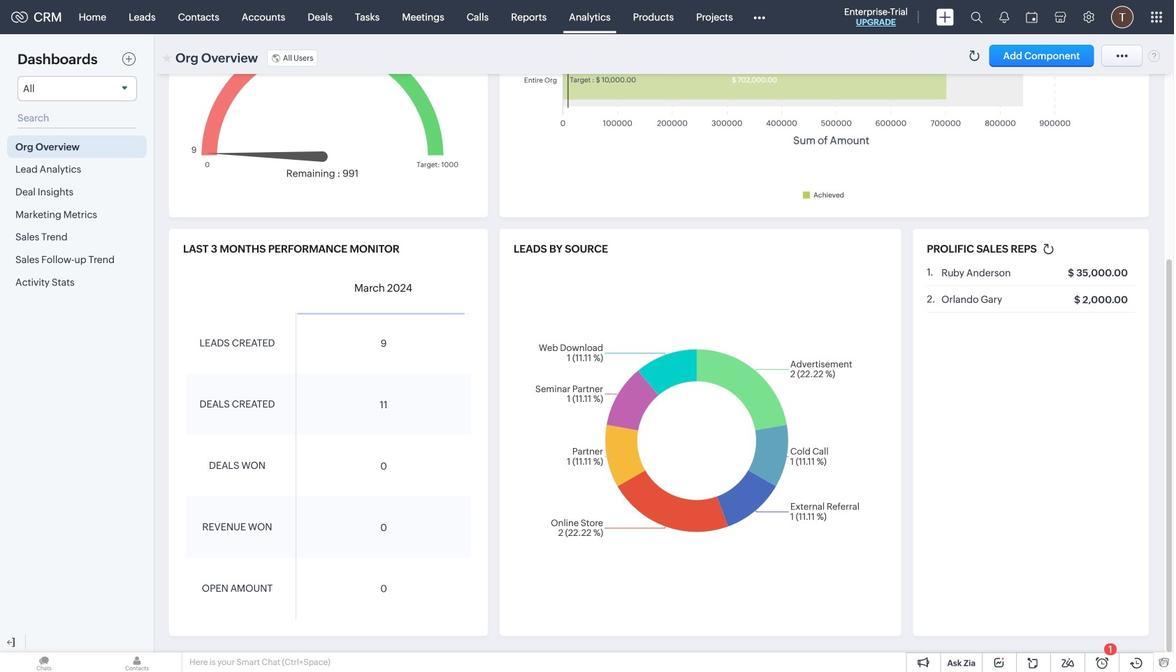 Task type: vqa. For each thing, say whether or not it's contained in the screenshot.
Script image
no



Task type: locate. For each thing, give the bounding box(es) containing it.
help image
[[1148, 50, 1160, 62]]

search image
[[971, 11, 983, 23]]

contacts image
[[93, 653, 181, 673]]

signals element
[[991, 0, 1018, 34]]

None field
[[17, 76, 137, 101]]

None button
[[989, 45, 1094, 67]]

logo image
[[11, 12, 28, 23]]

create menu image
[[936, 9, 954, 26]]

search element
[[962, 0, 991, 34]]

chats image
[[0, 653, 88, 673]]



Task type: describe. For each thing, give the bounding box(es) containing it.
profile element
[[1103, 0, 1142, 34]]

Other Modules field
[[744, 6, 774, 28]]

Search text field
[[17, 108, 136, 129]]

signals image
[[999, 11, 1009, 23]]

create menu element
[[928, 0, 962, 34]]

calendar image
[[1026, 12, 1038, 23]]

profile image
[[1111, 6, 1134, 28]]



